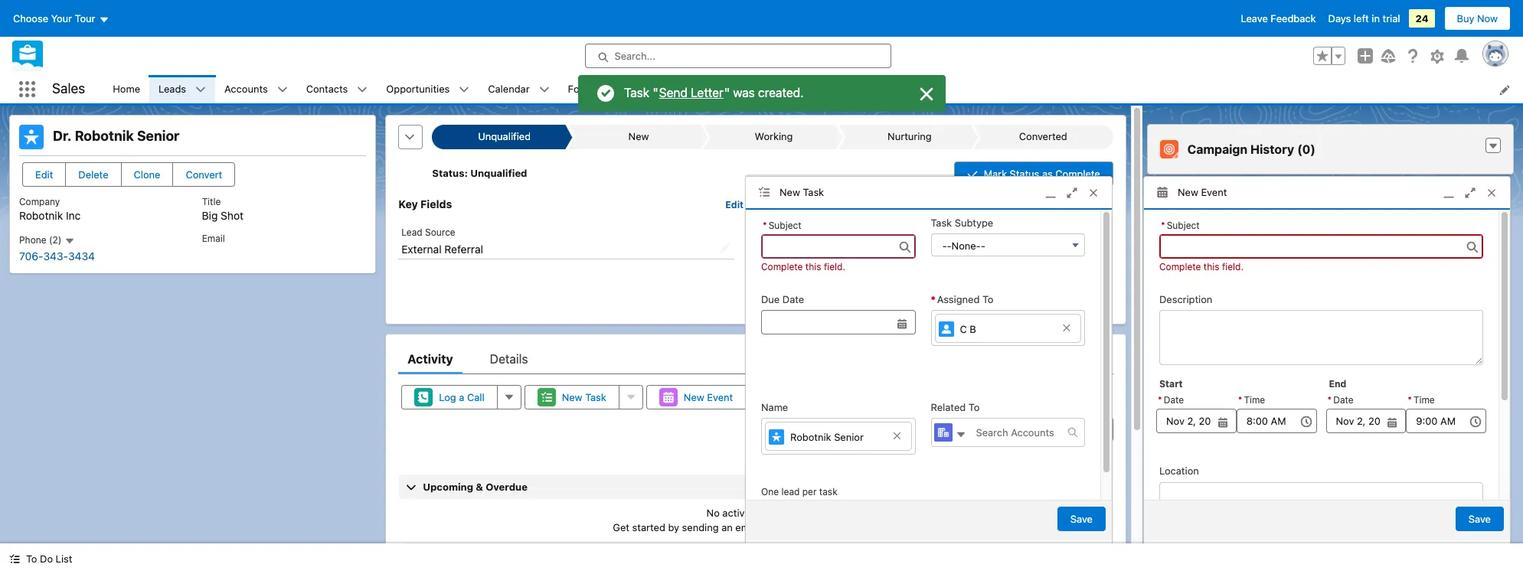 Task type: describe. For each thing, give the bounding box(es) containing it.
home
[[113, 83, 140, 95]]

2 - from the left
[[947, 240, 952, 252]]

leave
[[1241, 12, 1268, 25]]

time for start
[[1244, 394, 1265, 406]]

text default image inside contacts list item
[[357, 84, 368, 95]]

learned
[[862, 272, 897, 285]]

mark status as complete button
[[954, 162, 1113, 186]]

date for end
[[1333, 394, 1354, 406]]

text default image inside opportunities list item
[[459, 84, 470, 95]]

details link
[[490, 344, 528, 374]]

assigned to
[[937, 293, 994, 305]]

title
[[202, 196, 221, 208]]

24
[[1416, 12, 1429, 25]]

not
[[935, 243, 949, 254]]

accounts link
[[215, 75, 277, 103]]

info
[[839, 227, 857, 239]]

due date
[[761, 293, 804, 305]]

Description text field
[[1160, 310, 1483, 365]]

external referral
[[401, 243, 483, 256]]

robotnik for company
[[19, 209, 63, 222]]

0 horizontal spatial unqualified
[[835, 243, 884, 254]]

706-343-3434
[[19, 249, 95, 262]]

title big shot
[[202, 196, 244, 222]]

tour
[[75, 12, 95, 25]]

are
[[917, 243, 932, 254]]

phone (2) button
[[19, 234, 75, 247]]

edit link
[[726, 198, 744, 211]]

event inside button
[[707, 391, 733, 403]]

robotnik for dr.
[[75, 128, 134, 144]]

days left in trial
[[1328, 12, 1400, 25]]

* subject for task subtype
[[763, 219, 802, 231]]

1 vertical spatial edit
[[726, 199, 744, 211]]

a inside button
[[459, 391, 464, 403]]

* time for end
[[1408, 394, 1435, 406]]

if
[[887, 243, 892, 254]]

leads link
[[149, 75, 195, 103]]

0 horizontal spatial your
[[909, 227, 931, 239]]

call
[[467, 391, 485, 403]]

campaign
[[1188, 142, 1248, 156]]

left inside keep track of the info related to your unqualified leads. your lead may be unqualified if they are not interested in your products or they have left the company associated with the prospect. document lessons learned for future reference save outreach details and contact information
[[778, 258, 791, 269]]

2 • from the left
[[1032, 424, 1037, 436]]

shot
[[221, 209, 244, 222]]

senior inside 'robotnik senior' link
[[834, 431, 864, 443]]

contacts
[[306, 83, 348, 95]]

buy now
[[1457, 12, 1498, 25]]

text default image inside leads list item
[[195, 84, 206, 95]]

per
[[802, 486, 817, 498]]

new link
[[575, 125, 700, 149]]

dashboards list item
[[622, 75, 716, 103]]

1 horizontal spatial unqualified
[[934, 227, 988, 239]]

to do list
[[26, 553, 72, 565]]

complete this field. for task subtype
[[761, 261, 846, 272]]

text default image up "view" at the right bottom
[[1068, 427, 1078, 438]]

to inside keep track of the info related to your unqualified leads. your lead may be unqualified if they are not interested in your products or they have left the company associated with the prospect. document lessons learned for future reference save outreach details and contact information
[[896, 227, 906, 239]]

your inside popup button
[[51, 12, 72, 25]]

new task dialog
[[745, 176, 1113, 544]]

task " send letter " was created.
[[624, 86, 803, 100]]

subject for task subtype
[[769, 219, 802, 231]]

one lead per task
[[761, 486, 838, 498]]

converted link
[[980, 125, 1106, 149]]

edit button
[[22, 162, 66, 187]]

search... button
[[585, 44, 891, 68]]

status inside button
[[1010, 168, 1040, 180]]

reports link
[[716, 75, 771, 103]]

dashboards
[[632, 83, 687, 95]]

field. for task subtype
[[824, 261, 846, 272]]

list item containing *
[[863, 75, 940, 103]]

lead inside new task dialog
[[782, 486, 800, 498]]

--none-- button
[[931, 234, 1085, 257]]

leads.
[[991, 227, 1020, 239]]

1 horizontal spatial in
[[1372, 12, 1380, 25]]

or
[[1075, 243, 1084, 254]]

dr.
[[53, 128, 72, 144]]

1 horizontal spatial left
[[1354, 12, 1369, 25]]

2 " from the left
[[724, 86, 730, 100]]

text default image inside list item
[[923, 84, 933, 95]]

track
[[781, 227, 805, 239]]

campaign history (0)
[[1188, 142, 1316, 156]]

save for name
[[1071, 513, 1093, 525]]

no activities to show. get started by sending an email, scheduling a task, and more.
[[613, 507, 899, 534]]

overdue
[[486, 481, 528, 493]]

unqualified link
[[440, 125, 565, 149]]

1 - from the left
[[942, 240, 947, 252]]

created.
[[758, 86, 803, 100]]

new task button
[[524, 385, 619, 409]]

log a call
[[439, 391, 485, 403]]

2 they from the left
[[1087, 243, 1106, 254]]

c inside list item
[[880, 83, 887, 95]]

assigned
[[937, 293, 980, 305]]

new inside 'link'
[[629, 130, 649, 143]]

1 vertical spatial unqualified
[[470, 167, 527, 179]]

all left time
[[929, 424, 941, 436]]

complete this field. for description
[[1160, 261, 1244, 272]]

:
[[464, 167, 468, 179]]

b inside list
[[889, 83, 896, 95]]

success alert dialog
[[578, 75, 945, 112]]

buy now button
[[1444, 6, 1511, 31]]

details
[[842, 288, 873, 300]]

activity
[[408, 352, 453, 366]]

this for description
[[1204, 261, 1220, 272]]

upcoming & overdue button
[[399, 475, 1113, 499]]

due
[[761, 293, 780, 305]]

nurturing
[[887, 130, 932, 143]]

time for end
[[1414, 394, 1435, 406]]

scheduling
[[766, 522, 816, 534]]

complete for task subtype
[[761, 261, 803, 272]]

guidance for success
[[753, 198, 867, 211]]

company robotnik inc
[[19, 196, 81, 222]]

lead image
[[19, 125, 44, 149]]

view
[[1076, 449, 1098, 462]]

unqualified inside path options list box
[[478, 130, 530, 143]]

new event inside button
[[684, 391, 733, 403]]

for inside keep track of the info related to your unqualified leads. your lead may be unqualified if they are not interested in your products or they have left the company associated with the prospect. document lessons learned for future reference save outreach details and contact information
[[900, 272, 913, 285]]

upcoming
[[423, 481, 473, 493]]

contacts list item
[[297, 75, 377, 103]]

text default image inside to do list button
[[9, 554, 20, 565]]

get
[[613, 522, 630, 534]]

date inside new task dialog
[[783, 293, 804, 305]]

text default image inside calendar list item
[[539, 84, 550, 95]]

* time for start
[[1238, 394, 1265, 406]]

trial
[[1383, 12, 1400, 25]]

to inside no activities to show. get started by sending an email, scheduling a task, and more.
[[767, 507, 776, 519]]

key fields
[[398, 198, 452, 211]]

1 horizontal spatial activities
[[988, 424, 1030, 436]]

status : unqualified
[[432, 167, 527, 179]]

event inside dialog
[[1201, 186, 1227, 198]]

quotes
[[800, 83, 834, 95]]

related
[[931, 401, 966, 413]]

opportunities list item
[[377, 75, 479, 103]]

tab list containing activity
[[398, 344, 1113, 374]]

end
[[1329, 378, 1347, 390]]

started
[[632, 522, 665, 534]]

document
[[771, 272, 820, 285]]

search...
[[615, 50, 656, 62]]

0 horizontal spatial status
[[432, 167, 464, 179]]

0 vertical spatial for
[[805, 198, 820, 211]]

mark
[[984, 168, 1007, 180]]

activities inside no activities to show. get started by sending an email, scheduling a task, and more.
[[722, 507, 764, 519]]

1 " from the left
[[652, 86, 658, 100]]



Task type: locate. For each thing, give the bounding box(es) containing it.
unqualified right :
[[470, 167, 527, 179]]

to left show.
[[767, 507, 776, 519]]

forecasts
[[568, 83, 613, 95]]

guidance
[[753, 198, 803, 211]]

sales
[[52, 81, 85, 97]]

the right of
[[820, 227, 836, 239]]

* time
[[1238, 394, 1265, 406], [1408, 394, 1435, 406]]

and inside keep track of the info related to your unqualified leads. your lead may be unqualified if they are not interested in your products or they have left the company associated with the prospect. document lessons learned for future reference save outreach details and contact information
[[876, 288, 893, 300]]

complete for description
[[1160, 261, 1201, 272]]

save button for related to
[[1058, 507, 1106, 531]]

0 vertical spatial unqualified
[[478, 130, 530, 143]]

0 vertical spatial activities
[[988, 424, 1030, 436]]

list containing home
[[104, 75, 1523, 103]]

email,
[[736, 522, 763, 534]]

this inside new task dialog
[[806, 261, 821, 272]]

this inside new event dialog
[[1204, 261, 1220, 272]]

new event inside dialog
[[1178, 186, 1227, 198]]

None text field
[[761, 234, 916, 259], [1160, 234, 1483, 259], [761, 310, 916, 335], [1156, 409, 1237, 434], [761, 234, 916, 259], [1160, 234, 1483, 259], [761, 310, 916, 335], [1156, 409, 1237, 434]]

time
[[1244, 394, 1265, 406], [1414, 394, 1435, 406]]

1 subject from the left
[[769, 219, 802, 231]]

subject for description
[[1167, 219, 1200, 231]]

1 complete this field. from the left
[[761, 261, 846, 272]]

1 this from the left
[[806, 261, 821, 272]]

in inside keep track of the info related to your unqualified leads. your lead may be unqualified if they are not interested in your products or they have left the company associated with the prospect. document lessons learned for future reference save outreach details and contact information
[[999, 243, 1007, 254]]

view all link
[[1075, 443, 1113, 468]]

0 vertical spatial to
[[896, 227, 906, 239]]

1 horizontal spatial to
[[969, 401, 980, 413]]

2 vertical spatial robotnik
[[790, 431, 831, 443]]

1 vertical spatial b
[[970, 323, 976, 335]]

activities
[[988, 424, 1030, 436], [722, 507, 764, 519]]

1 horizontal spatial this
[[1204, 261, 1220, 272]]

2 vertical spatial to
[[26, 553, 37, 565]]

your
[[909, 227, 931, 239], [1010, 243, 1030, 254]]

new event left name
[[684, 391, 733, 403]]

phone
[[19, 234, 46, 246]]

* date down the start
[[1158, 394, 1184, 406]]

accounts list item
[[215, 75, 297, 103]]

1 time from the left
[[1244, 394, 1265, 406]]

to right related
[[896, 227, 906, 239]]

0 horizontal spatial * subject
[[763, 219, 802, 231]]

this down may
[[806, 261, 821, 272]]

status up fields
[[432, 167, 464, 179]]

senior up clone
[[137, 128, 180, 144]]

task inside button
[[585, 391, 606, 403]]

this up description
[[1204, 261, 1220, 272]]

for
[[805, 198, 820, 211], [900, 272, 913, 285]]

for up of
[[805, 198, 820, 211]]

1 vertical spatial to
[[969, 401, 980, 413]]

1 field. from the left
[[824, 261, 846, 272]]

lead down track at the right
[[776, 243, 796, 254]]

dashboards link
[[622, 75, 697, 103]]

None text field
[[1237, 409, 1317, 434], [1326, 409, 1406, 434], [1406, 409, 1487, 434], [1237, 409, 1317, 434], [1326, 409, 1406, 434], [1406, 409, 1487, 434]]

all left 'types'
[[1040, 424, 1051, 436]]

* date for start
[[1158, 394, 1184, 406]]

your down leads.
[[1010, 243, 1030, 254]]

c left large image
[[880, 83, 887, 95]]

new task inside button
[[562, 391, 606, 403]]

leave feedback link
[[1241, 12, 1316, 25]]

filters:
[[895, 424, 926, 436]]

leave feedback
[[1241, 12, 1316, 25]]

left right days
[[1354, 12, 1369, 25]]

text default image left calendar link
[[459, 84, 470, 95]]

0 horizontal spatial new task
[[562, 391, 606, 403]]

(2)
[[49, 234, 62, 246]]

0 horizontal spatial to
[[26, 553, 37, 565]]

0 horizontal spatial •
[[966, 424, 971, 436]]

text default image inside phone (2) popup button
[[64, 236, 75, 247]]

event down the campaign
[[1201, 186, 1227, 198]]

by
[[668, 522, 679, 534]]

tab list
[[398, 344, 1113, 374]]

edit up company on the left top of the page
[[35, 168, 53, 181]]

0 horizontal spatial "
[[652, 86, 658, 100]]

home link
[[104, 75, 149, 103]]

b down assigned to
[[970, 323, 976, 335]]

new inside dialog
[[1178, 186, 1199, 198]]

field. inside new task dialog
[[824, 261, 846, 272]]

this
[[806, 261, 821, 272], [1204, 261, 1220, 272]]

send
[[659, 86, 687, 100]]

1 vertical spatial left
[[778, 258, 791, 269]]

0 horizontal spatial * date
[[1158, 394, 1184, 406]]

more.
[[872, 522, 899, 534]]

706-
[[19, 249, 43, 262]]

to left the do
[[26, 553, 37, 565]]

the up document
[[794, 258, 808, 269]]

in down leads.
[[999, 243, 1007, 254]]

lead
[[401, 227, 422, 238]]

to inside button
[[26, 553, 37, 565]]

save inside new event dialog
[[1469, 513, 1491, 525]]

subject inside new event dialog
[[1167, 219, 1200, 231]]

location
[[1160, 465, 1199, 477]]

" left was
[[724, 86, 730, 100]]

status
[[432, 167, 464, 179], [1010, 168, 1040, 180]]

0 horizontal spatial field.
[[824, 261, 846, 272]]

to right related
[[969, 401, 980, 413]]

associated
[[856, 258, 904, 269]]

lead left per
[[782, 486, 800, 498]]

task inside success alert dialog
[[624, 86, 649, 100]]

2 * time from the left
[[1408, 394, 1435, 406]]

complete inside button
[[1056, 168, 1100, 180]]

1 horizontal spatial event
[[1201, 186, 1227, 198]]

3 - from the left
[[981, 240, 985, 252]]

robotnik senior
[[790, 431, 864, 443]]

0 vertical spatial b
[[889, 83, 896, 95]]

complete this field. up description
[[1160, 261, 1244, 272]]

0 horizontal spatial edit
[[35, 168, 53, 181]]

may
[[798, 243, 818, 254]]

0 vertical spatial new task
[[780, 186, 824, 198]]

2 field. from the left
[[1222, 261, 1244, 272]]

keep track of the info related to your unqualified leads. your lead may be unqualified if they are not interested in your products or they have left the company associated with the prospect. document lessons learned for future reference save outreach details and contact information
[[753, 227, 1106, 300]]

date down the start
[[1164, 394, 1184, 406]]

a inside no activities to show. get started by sending an email, scheduling a task, and more.
[[819, 522, 824, 534]]

1 vertical spatial senior
[[834, 431, 864, 443]]

1 horizontal spatial your
[[1010, 243, 1030, 254]]

0 horizontal spatial and
[[852, 522, 870, 534]]

robotnik inside company robotnik inc
[[19, 209, 63, 222]]

opportunities link
[[377, 75, 459, 103]]

1 vertical spatial new event
[[684, 391, 733, 403]]

0 horizontal spatial for
[[805, 198, 820, 211]]

save button for end
[[1456, 507, 1504, 531]]

1 horizontal spatial new task
[[780, 186, 824, 198]]

subject inside new task dialog
[[769, 219, 802, 231]]

2 * date from the left
[[1328, 394, 1354, 406]]

0 horizontal spatial event
[[707, 391, 733, 403]]

save for start
[[1469, 513, 1491, 525]]

robotnik senior link
[[765, 422, 912, 451]]

group down days
[[1313, 47, 1346, 65]]

converted
[[1019, 130, 1067, 143]]

unqualified down info
[[835, 243, 884, 254]]

no
[[707, 507, 720, 519]]

field. inside new event dialog
[[1222, 261, 1244, 272]]

feedback
[[1271, 12, 1316, 25]]

text default image inside accounts list item
[[277, 84, 288, 95]]

group down end
[[1326, 393, 1406, 434]]

2 subject from the left
[[1167, 219, 1200, 231]]

1 vertical spatial in
[[999, 243, 1007, 254]]

c
[[880, 83, 887, 95], [960, 323, 967, 335]]

fields
[[421, 198, 452, 211]]

1 • from the left
[[966, 424, 971, 436]]

2 * subject from the left
[[1161, 219, 1200, 231]]

1 vertical spatial new task
[[562, 391, 606, 403]]

0 horizontal spatial they
[[895, 243, 914, 254]]

field.
[[824, 261, 846, 272], [1222, 261, 1244, 272]]

all right time
[[974, 424, 985, 436]]

complete right the as
[[1056, 168, 1100, 180]]

1 horizontal spatial a
[[819, 522, 824, 534]]

keep
[[753, 227, 778, 239]]

0 vertical spatial and
[[876, 288, 893, 300]]

name
[[761, 401, 788, 413]]

0 vertical spatial your
[[909, 227, 931, 239]]

reports list item
[[716, 75, 791, 103]]

referral
[[444, 243, 483, 256]]

your up have
[[753, 243, 774, 254]]

group for end
[[1326, 393, 1406, 434]]

* inside list item
[[872, 83, 876, 95]]

filters: all time • all activities • all types
[[895, 424, 1080, 436]]

edit inside button
[[35, 168, 53, 181]]

complete
[[1056, 168, 1100, 180], [761, 261, 803, 272], [1160, 261, 1201, 272]]

1 horizontal spatial for
[[900, 272, 913, 285]]

new task inside dialog
[[780, 186, 824, 198]]

complete up document
[[761, 261, 803, 272]]

robotnik up delete button
[[75, 128, 134, 144]]

c b
[[960, 323, 976, 335]]

event left name
[[707, 391, 733, 403]]

in left trial
[[1372, 12, 1380, 25]]

event
[[1201, 186, 1227, 198], [707, 391, 733, 403]]

1 vertical spatial c
[[960, 323, 967, 335]]

0 vertical spatial robotnik
[[75, 128, 134, 144]]

0 vertical spatial left
[[1354, 12, 1369, 25]]

all right "view" at the right bottom
[[1101, 449, 1113, 462]]

list
[[104, 75, 1523, 103]]

1 vertical spatial and
[[852, 522, 870, 534]]

1 horizontal spatial status
[[1010, 168, 1040, 180]]

list item
[[863, 75, 940, 103]]

information
[[935, 288, 989, 300]]

group for start
[[1156, 393, 1237, 434]]

date down end
[[1333, 394, 1354, 406]]

1 vertical spatial to
[[767, 507, 776, 519]]

0 horizontal spatial save
[[771, 288, 794, 300]]

time
[[943, 424, 964, 436]]

1 horizontal spatial field.
[[1222, 261, 1244, 272]]

leads list item
[[149, 75, 215, 103]]

0 horizontal spatial to
[[767, 507, 776, 519]]

0 horizontal spatial complete
[[761, 261, 803, 272]]

complete up description
[[1160, 261, 1201, 272]]

task
[[624, 86, 649, 100], [803, 186, 824, 198], [931, 216, 952, 229], [585, 391, 606, 403]]

1 horizontal spatial edit
[[726, 199, 744, 211]]

to down reference
[[983, 293, 994, 305]]

text default image left the do
[[9, 554, 20, 565]]

1 vertical spatial lead
[[782, 486, 800, 498]]

1 horizontal spatial c
[[960, 323, 967, 335]]

1 horizontal spatial save button
[[1456, 507, 1504, 531]]

* subject
[[763, 219, 802, 231], [1161, 219, 1200, 231]]

lead
[[776, 243, 796, 254], [782, 486, 800, 498]]

0 horizontal spatial left
[[778, 258, 791, 269]]

0 horizontal spatial complete this field.
[[761, 261, 846, 272]]

save button inside new event dialog
[[1456, 507, 1504, 531]]

to for related to
[[969, 401, 980, 413]]

0 vertical spatial senior
[[137, 128, 180, 144]]

2 time from the left
[[1414, 394, 1435, 406]]

text default image right accounts image
[[955, 429, 966, 440]]

* subject up description
[[1161, 219, 1200, 231]]

1 * subject from the left
[[763, 219, 802, 231]]

sending
[[682, 522, 719, 534]]

2 save button from the left
[[1456, 507, 1504, 531]]

they right or
[[1087, 243, 1106, 254]]

0 vertical spatial to
[[983, 293, 994, 305]]

unqualified up the status : unqualified
[[478, 130, 530, 143]]

this for task subtype
[[806, 261, 821, 272]]

c down assigned to
[[960, 323, 967, 335]]

complete this field. up document
[[761, 261, 846, 272]]

1 horizontal spatial complete this field.
[[1160, 261, 1244, 272]]

robotnik
[[75, 128, 134, 144], [19, 209, 63, 222], [790, 431, 831, 443]]

group down the start
[[1156, 393, 1237, 434]]

* subject down guidance
[[763, 219, 802, 231]]

reports
[[726, 83, 762, 95]]

1 save button from the left
[[1058, 507, 1106, 531]]

1 horizontal spatial subject
[[1167, 219, 1200, 231]]

accounts
[[224, 83, 268, 95]]

subject up description
[[1167, 219, 1200, 231]]

• right time
[[966, 424, 971, 436]]

nurturing link
[[845, 125, 971, 149]]

a right log
[[459, 391, 464, 403]]

0 vertical spatial c
[[880, 83, 887, 95]]

new event
[[1178, 186, 1227, 198], [684, 391, 733, 403]]

as
[[1042, 168, 1053, 180]]

0 horizontal spatial this
[[806, 261, 821, 272]]

1 horizontal spatial time
[[1414, 394, 1435, 406]]

0 horizontal spatial a
[[459, 391, 464, 403]]

for up contact
[[900, 272, 913, 285]]

complete this field. inside new event dialog
[[1160, 261, 1244, 272]]

0 horizontal spatial the
[[794, 258, 808, 269]]

group
[[1313, 47, 1346, 65], [1156, 393, 1237, 434], [1326, 393, 1406, 434]]

" left send
[[652, 86, 658, 100]]

0 horizontal spatial robotnik
[[19, 209, 63, 222]]

0 horizontal spatial activities
[[722, 507, 764, 519]]

accounts image
[[934, 424, 952, 442]]

delete button
[[65, 162, 121, 187]]

list
[[56, 553, 72, 565]]

0 horizontal spatial subject
[[769, 219, 802, 231]]

subject down guidance
[[769, 219, 802, 231]]

2 horizontal spatial to
[[983, 293, 994, 305]]

new event dialog
[[1143, 176, 1511, 574]]

1 vertical spatial for
[[900, 272, 913, 285]]

quotes list item
[[791, 75, 863, 103]]

they
[[895, 243, 914, 254], [1087, 243, 1106, 254]]

1 horizontal spatial your
[[753, 243, 774, 254]]

your up are
[[909, 227, 931, 239]]

* subject inside new event dialog
[[1161, 219, 1200, 231]]

and right task,
[[852, 522, 870, 534]]

and down learned
[[876, 288, 893, 300]]

senior up task
[[834, 431, 864, 443]]

unqualified
[[934, 227, 988, 239], [835, 243, 884, 254]]

days
[[1328, 12, 1351, 25]]

* subject inside new task dialog
[[763, 219, 802, 231]]

0 horizontal spatial * time
[[1238, 394, 1265, 406]]

a left task,
[[819, 522, 824, 534]]

was
[[733, 86, 755, 100]]

to for assigned to
[[983, 293, 994, 305]]

robotnik inside new task dialog
[[790, 431, 831, 443]]

1 horizontal spatial b
[[970, 323, 976, 335]]

complete inside new task dialog
[[761, 261, 803, 272]]

c b link
[[935, 314, 1081, 343]]

and
[[876, 288, 893, 300], [852, 522, 870, 534]]

subject
[[769, 219, 802, 231], [1167, 219, 1200, 231]]

log
[[439, 391, 456, 403]]

contact
[[896, 288, 932, 300]]

date down document
[[783, 293, 804, 305]]

text default image
[[459, 84, 470, 95], [1068, 427, 1078, 438], [955, 429, 966, 440], [9, 554, 20, 565]]

edit left guidance
[[726, 199, 744, 211]]

0 vertical spatial your
[[51, 12, 72, 25]]

save inside new task dialog
[[1071, 513, 1093, 525]]

0 vertical spatial edit
[[35, 168, 53, 181]]

1 vertical spatial activities
[[722, 507, 764, 519]]

• left 'types'
[[1032, 424, 1037, 436]]

status left the as
[[1010, 168, 1040, 180]]

2 horizontal spatial robotnik
[[790, 431, 831, 443]]

1 horizontal spatial * time
[[1408, 394, 1435, 406]]

save inside keep track of the info related to your unqualified leads. your lead may be unqualified if they are not interested in your products or they have left the company associated with the prospect. document lessons learned for future reference save outreach details and contact information
[[771, 288, 794, 300]]

contacts link
[[297, 75, 357, 103]]

robotnik up per
[[790, 431, 831, 443]]

they right if on the top right of page
[[895, 243, 914, 254]]

unqualified up the --none--
[[934, 227, 988, 239]]

1 horizontal spatial •
[[1032, 424, 1037, 436]]

* date for end
[[1328, 394, 1354, 406]]

1 horizontal spatial "
[[724, 86, 730, 100]]

external
[[401, 243, 442, 256]]

and inside no activities to show. get started by sending an email, scheduling a task, and more.
[[852, 522, 870, 534]]

1 horizontal spatial robotnik
[[75, 128, 134, 144]]

2 horizontal spatial the
[[928, 258, 942, 269]]

clone button
[[121, 162, 173, 187]]

1 * time from the left
[[1238, 394, 1265, 406]]

calendar link
[[479, 75, 539, 103]]

b left large image
[[889, 83, 896, 95]]

new event button
[[646, 385, 746, 409]]

new inside dialog
[[780, 186, 800, 198]]

1 vertical spatial a
[[819, 522, 824, 534]]

0 horizontal spatial b
[[889, 83, 896, 95]]

convert
[[186, 168, 222, 181]]

0 vertical spatial a
[[459, 391, 464, 403]]

your left tour
[[51, 12, 72, 25]]

dr. robotnik senior
[[53, 128, 180, 144]]

the up future
[[928, 258, 942, 269]]

1 horizontal spatial to
[[896, 227, 906, 239]]

save button inside new task dialog
[[1058, 507, 1106, 531]]

left up document
[[778, 258, 791, 269]]

1 horizontal spatial the
[[820, 227, 836, 239]]

1 horizontal spatial complete
[[1056, 168, 1100, 180]]

source
[[425, 227, 455, 238]]

1 vertical spatial your
[[1010, 243, 1030, 254]]

calendar
[[488, 83, 530, 95]]

0 horizontal spatial save button
[[1058, 507, 1106, 531]]

field. for description
[[1222, 261, 1244, 272]]

complete inside new event dialog
[[1160, 261, 1201, 272]]

new event down the campaign
[[1178, 186, 1227, 198]]

1 vertical spatial your
[[753, 243, 774, 254]]

b inside new task dialog
[[970, 323, 976, 335]]

* date
[[1158, 394, 1184, 406], [1328, 394, 1354, 406]]

0 horizontal spatial date
[[783, 293, 804, 305]]

date for start
[[1164, 394, 1184, 406]]

1 * date from the left
[[1158, 394, 1184, 406]]

path options list box
[[432, 125, 1113, 149]]

robotnik down company on the left top of the page
[[19, 209, 63, 222]]

calendar list item
[[479, 75, 559, 103]]

text default image
[[923, 84, 933, 95], [195, 84, 206, 95], [277, 84, 288, 95], [357, 84, 368, 95], [539, 84, 550, 95], [1488, 141, 1499, 152], [64, 236, 75, 247]]

1 they from the left
[[895, 243, 914, 254]]

phone (2)
[[19, 234, 64, 246]]

1 horizontal spatial they
[[1087, 243, 1106, 254]]

0 horizontal spatial senior
[[137, 128, 180, 144]]

2 complete this field. from the left
[[1160, 261, 1244, 272]]

large image
[[917, 85, 935, 103]]

senior
[[137, 128, 180, 144], [834, 431, 864, 443]]

0 horizontal spatial time
[[1244, 394, 1265, 406]]

2 horizontal spatial save
[[1469, 513, 1491, 525]]

activities right time
[[988, 424, 1030, 436]]

forecasts link
[[559, 75, 622, 103]]

activities up email,
[[722, 507, 764, 519]]

c inside new task dialog
[[960, 323, 967, 335]]

2 horizontal spatial date
[[1333, 394, 1354, 406]]

lead inside keep track of the info related to your unqualified leads. your lead may be unqualified if they are not interested in your products or they have left the company associated with the prospect. document lessons learned for future reference save outreach details and contact information
[[776, 243, 796, 254]]

Related To text field
[[967, 419, 1068, 447]]

* subject for description
[[1161, 219, 1200, 231]]

interested
[[952, 243, 997, 254]]

1 vertical spatial event
[[707, 391, 733, 403]]

key
[[398, 198, 418, 211]]

subtype
[[955, 216, 993, 229]]

complete this field. inside new task dialog
[[761, 261, 846, 272]]

task
[[819, 486, 838, 498]]

Location text field
[[1160, 482, 1483, 510]]

* date down end
[[1328, 394, 1354, 406]]

your inside keep track of the info related to your unqualified leads. your lead may be unqualified if they are not interested in your products or they have left the company associated with the prospect. document lessons learned for future reference save outreach details and contact information
[[753, 243, 774, 254]]

2 this from the left
[[1204, 261, 1220, 272]]



Task type: vqa. For each thing, say whether or not it's contained in the screenshot.
event in the dialog
yes



